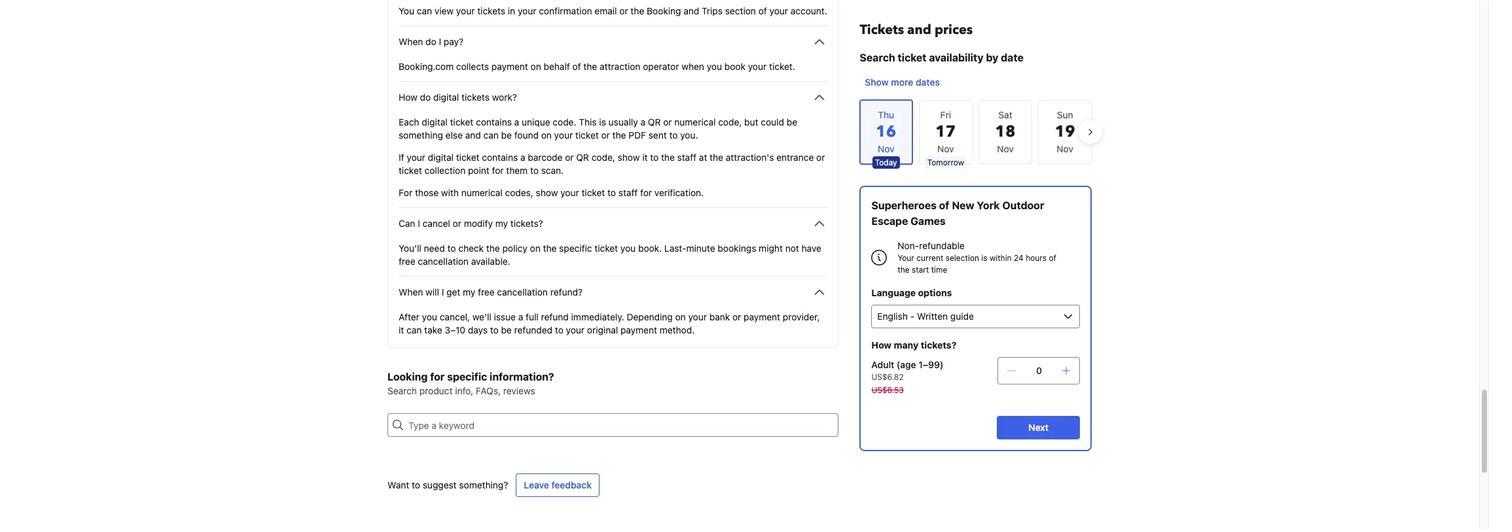 Task type: locate. For each thing, give the bounding box(es) containing it.
refundable
[[919, 240, 965, 251]]

2 horizontal spatial payment
[[744, 312, 781, 323]]

can left found
[[484, 130, 499, 141]]

account.
[[791, 5, 828, 16]]

1 vertical spatial do
[[420, 92, 431, 103]]

1 vertical spatial search
[[388, 386, 417, 397]]

options
[[918, 287, 952, 299]]

to right need
[[448, 243, 456, 254]]

0 vertical spatial and
[[684, 5, 700, 16]]

1 horizontal spatial search
[[860, 52, 895, 64]]

code, inside if your digital ticket contains a barcode or qr code, show it to the staff at the attraction's entrance or ticket collection point for them to scan.
[[592, 152, 615, 163]]

you.
[[681, 130, 698, 141]]

1 horizontal spatial nov
[[998, 143, 1014, 155]]

2 vertical spatial i
[[442, 287, 444, 298]]

york
[[977, 200, 1000, 212]]

to left you.
[[670, 130, 678, 141]]

superheroes
[[872, 200, 937, 212]]

0 vertical spatial is
[[599, 117, 606, 128]]

0 vertical spatial for
[[492, 165, 504, 176]]

check
[[459, 243, 484, 254]]

it inside the after you cancel, we'll issue a full refund immediately. depending on your bank or payment provider, it can take 3–10 days to be refunded to your original payment method.
[[399, 325, 404, 336]]

0 vertical spatial when
[[399, 36, 423, 47]]

cancel,
[[440, 312, 470, 323]]

0 vertical spatial free
[[399, 256, 416, 267]]

1 horizontal spatial show
[[618, 152, 640, 163]]

18
[[996, 121, 1016, 143]]

verification.
[[655, 187, 704, 198]]

your inside if your digital ticket contains a barcode or qr code, show it to the staff at the attraction's entrance or ticket collection point for them to scan.
[[407, 152, 426, 163]]

1 vertical spatial how
[[872, 340, 892, 351]]

show down scan.
[[536, 187, 558, 198]]

1 horizontal spatial numerical
[[675, 117, 716, 128]]

a up them
[[521, 152, 526, 163]]

behalf
[[544, 61, 570, 72]]

the right 'at'
[[710, 152, 724, 163]]

want to suggest something?
[[388, 480, 508, 491]]

numerical
[[675, 117, 716, 128], [461, 187, 503, 198]]

confirmation
[[539, 5, 592, 16]]

0 vertical spatial code,
[[719, 117, 742, 128]]

the down usually
[[613, 130, 626, 141]]

when do i pay?
[[399, 36, 464, 47]]

search down "looking" at the bottom left of page
[[388, 386, 417, 397]]

1 horizontal spatial for
[[492, 165, 504, 176]]

1 vertical spatial show
[[536, 187, 558, 198]]

tickets? up policy
[[511, 218, 543, 229]]

but
[[745, 117, 759, 128]]

0 vertical spatial payment
[[492, 61, 528, 72]]

when inside dropdown button
[[399, 36, 423, 47]]

1 vertical spatial when
[[399, 287, 423, 298]]

of right hours
[[1049, 253, 1057, 263]]

payment down "depending"
[[621, 325, 657, 336]]

0 vertical spatial digital
[[433, 92, 459, 103]]

free up we'll on the left bottom of the page
[[478, 287, 495, 298]]

of left new
[[939, 200, 950, 212]]

0 horizontal spatial payment
[[492, 61, 528, 72]]

1 vertical spatial and
[[907, 21, 932, 39]]

codes,
[[505, 187, 534, 198]]

of
[[759, 5, 767, 16], [573, 61, 581, 72], [939, 200, 950, 212], [1049, 253, 1057, 263]]

you'll need to check the policy on the specific ticket you book. last-minute bookings might not have free cancellation available.
[[399, 243, 822, 267]]

specific inside looking for specific information? search product info, faqs, reviews
[[447, 371, 487, 383]]

sent
[[649, 130, 667, 141]]

search
[[860, 52, 895, 64], [388, 386, 417, 397]]

ticket down can i cancel or modify my tickets? dropdown button
[[595, 243, 618, 254]]

how inside dropdown button
[[399, 92, 418, 103]]

the left the attraction
[[584, 61, 597, 72]]

of right behalf
[[573, 61, 581, 72]]

0 horizontal spatial for
[[430, 371, 445, 383]]

digital down booking.com
[[433, 92, 459, 103]]

for left verification.
[[641, 187, 652, 198]]

tickets left in
[[478, 5, 506, 16]]

after
[[399, 312, 420, 323]]

how for how do digital tickets work?
[[399, 92, 418, 103]]

book.
[[639, 243, 662, 254]]

0 vertical spatial staff
[[678, 152, 697, 163]]

free inside dropdown button
[[478, 287, 495, 298]]

qr inside if your digital ticket contains a barcode or qr code, show it to the staff at the attraction's entrance or ticket collection point for them to scan.
[[576, 152, 589, 163]]

code, down "each digital ticket contains a unique code. this is usually a qr or numerical code, but could be something else and can be found on your ticket or the pdf sent to you." on the top
[[592, 152, 615, 163]]

cancellation inside you'll need to check the policy on the specific ticket you book. last-minute bookings might not have free cancellation available.
[[418, 256, 469, 267]]

booking
[[647, 5, 681, 16]]

cancellation up full
[[497, 287, 548, 298]]

or right bank
[[733, 312, 742, 323]]

1 vertical spatial qr
[[576, 152, 589, 163]]

available.
[[471, 256, 511, 267]]

full
[[526, 312, 539, 323]]

1 horizontal spatial is
[[982, 253, 988, 263]]

on
[[531, 61, 541, 72], [541, 130, 552, 141], [530, 243, 541, 254], [676, 312, 686, 323]]

to down sent
[[650, 152, 659, 163]]

specific up info,
[[447, 371, 487, 383]]

1 nov from the left
[[938, 143, 955, 155]]

1 vertical spatial be
[[501, 130, 512, 141]]

free down you'll
[[399, 256, 416, 267]]

Type a keyword field
[[403, 414, 839, 437]]

us$8.53
[[872, 386, 904, 396]]

i right can
[[418, 218, 420, 229]]

tickets and prices
[[860, 21, 973, 39]]

tomorrow
[[928, 158, 965, 168]]

you inside you'll need to check the policy on the specific ticket you book. last-minute bookings might not have free cancellation available.
[[621, 243, 636, 254]]

1 vertical spatial tickets
[[462, 92, 490, 103]]

contains up them
[[482, 152, 518, 163]]

sat
[[999, 109, 1013, 120]]

digital for your
[[428, 152, 454, 163]]

1 vertical spatial contains
[[482, 152, 518, 163]]

your right the 'if'
[[407, 152, 426, 163]]

be inside the after you cancel, we'll issue a full refund immediately. depending on your bank or payment provider, it can take 3–10 days to be refunded to your original payment method.
[[501, 325, 512, 336]]

you
[[707, 61, 722, 72], [621, 243, 636, 254], [422, 312, 437, 323]]

0 horizontal spatial you
[[422, 312, 437, 323]]

1 horizontal spatial you
[[621, 243, 636, 254]]

for up product
[[430, 371, 445, 383]]

or inside the after you cancel, we'll issue a full refund immediately. depending on your bank or payment provider, it can take 3–10 days to be refunded to your original payment method.
[[733, 312, 742, 323]]

tickets? up 1–99) on the right of the page
[[921, 340, 957, 351]]

1 horizontal spatial staff
[[678, 152, 697, 163]]

0 vertical spatial i
[[439, 36, 441, 47]]

free
[[399, 256, 416, 267], [478, 287, 495, 298]]

0 horizontal spatial and
[[465, 130, 481, 141]]

i for do
[[439, 36, 441, 47]]

the left booking
[[631, 5, 645, 16]]

1 vertical spatial for
[[641, 187, 652, 198]]

payment up work?
[[492, 61, 528, 72]]

you can view your tickets in your confirmation email or the booking and trips section of your account.
[[399, 5, 828, 16]]

1 vertical spatial code,
[[592, 152, 615, 163]]

it down pdf
[[643, 152, 648, 163]]

staff left 'at'
[[678, 152, 697, 163]]

0 horizontal spatial tickets?
[[511, 218, 543, 229]]

to right days
[[490, 325, 499, 336]]

1 horizontal spatial free
[[478, 287, 495, 298]]

search up "show"
[[860, 52, 895, 64]]

book
[[725, 61, 746, 72]]

how do digital tickets work?
[[399, 92, 517, 103]]

for
[[492, 165, 504, 176], [641, 187, 652, 198], [430, 371, 445, 383]]

when
[[399, 36, 423, 47], [399, 287, 423, 298]]

1 when from the top
[[399, 36, 423, 47]]

2 vertical spatial and
[[465, 130, 481, 141]]

1 horizontal spatial qr
[[648, 117, 661, 128]]

can i cancel or modify my tickets? button
[[399, 216, 828, 232]]

or right cancel
[[453, 218, 462, 229]]

qr up sent
[[648, 117, 661, 128]]

this
[[579, 117, 597, 128]]

refunded
[[514, 325, 553, 336]]

your inside "each digital ticket contains a unique code. this is usually a qr or numerical code, but could be something else and can be found on your ticket or the pdf sent to you."
[[554, 130, 573, 141]]

specific inside you'll need to check the policy on the specific ticket you book. last-minute bookings might not have free cancellation available.
[[559, 243, 592, 254]]

reviews
[[503, 386, 535, 397]]

0 vertical spatial qr
[[648, 117, 661, 128]]

2 nov from the left
[[998, 143, 1014, 155]]

0 horizontal spatial nov
[[938, 143, 955, 155]]

0 vertical spatial tickets?
[[511, 218, 543, 229]]

contains inside "each digital ticket contains a unique code. this is usually a qr or numerical code, but could be something else and can be found on your ticket or the pdf sent to you."
[[476, 117, 512, 128]]

0 vertical spatial show
[[618, 152, 640, 163]]

tickets left work?
[[462, 92, 490, 103]]

0 vertical spatial be
[[787, 117, 798, 128]]

it
[[643, 152, 648, 163], [399, 325, 404, 336]]

can down "after"
[[407, 325, 422, 336]]

0 vertical spatial search
[[860, 52, 895, 64]]

ticket inside you'll need to check the policy on the specific ticket you book. last-minute bookings might not have free cancellation available.
[[595, 243, 618, 254]]

nov for 17
[[938, 143, 955, 155]]

0 vertical spatial contains
[[476, 117, 512, 128]]

be right could on the right of the page
[[787, 117, 798, 128]]

0 horizontal spatial show
[[536, 187, 558, 198]]

1 vertical spatial can
[[484, 130, 499, 141]]

fri 17 nov tomorrow
[[928, 109, 965, 168]]

adult (age 1–99) us$6.82
[[872, 360, 944, 382]]

selection
[[946, 253, 979, 263]]

you left the book.
[[621, 243, 636, 254]]

ticket.
[[770, 61, 796, 72]]

for inside if your digital ticket contains a barcode or qr code, show it to the staff at the attraction's entrance or ticket collection point for them to scan.
[[492, 165, 504, 176]]

is
[[599, 117, 606, 128], [982, 253, 988, 263]]

region
[[849, 94, 1103, 170]]

a left full
[[518, 312, 523, 323]]

3 nov from the left
[[1057, 143, 1074, 155]]

payment left provider,
[[744, 312, 781, 323]]

within
[[990, 253, 1012, 263]]

can inside the after you cancel, we'll issue a full refund immediately. depending on your bank or payment provider, it can take 3–10 days to be refunded to your original payment method.
[[407, 325, 422, 336]]

be left found
[[501, 130, 512, 141]]

show inside if your digital ticket contains a barcode or qr code, show it to the staff at the attraction's entrance or ticket collection point for them to scan.
[[618, 152, 640, 163]]

2 vertical spatial digital
[[428, 152, 454, 163]]

0 vertical spatial numerical
[[675, 117, 716, 128]]

2 horizontal spatial you
[[707, 61, 722, 72]]

tickets? inside dropdown button
[[511, 218, 543, 229]]

take
[[424, 325, 442, 336]]

a up pdf
[[641, 117, 646, 128]]

cancellation down need
[[418, 256, 469, 267]]

my right modify
[[496, 218, 508, 229]]

1 vertical spatial i
[[418, 218, 420, 229]]

0 horizontal spatial qr
[[576, 152, 589, 163]]

qr down "each digital ticket contains a unique code. this is usually a qr or numerical code, but could be something else and can be found on your ticket or the pdf sent to you." on the top
[[576, 152, 589, 163]]

attraction's
[[726, 152, 774, 163]]

a up found
[[515, 117, 519, 128]]

2 horizontal spatial nov
[[1057, 143, 1074, 155]]

the up available.
[[486, 243, 500, 254]]

nov inside the sat 18 nov
[[998, 143, 1014, 155]]

1 horizontal spatial it
[[643, 152, 648, 163]]

collects
[[456, 61, 489, 72]]

i left pay?
[[439, 36, 441, 47]]

of inside non-refundable your current selection is within 24 hours of the start time
[[1049, 253, 1057, 263]]

be down "issue"
[[501, 325, 512, 336]]

0 horizontal spatial is
[[599, 117, 606, 128]]

do
[[426, 36, 437, 47], [420, 92, 431, 103]]

the down sent
[[661, 152, 675, 163]]

1 horizontal spatial specific
[[559, 243, 592, 254]]

1 vertical spatial staff
[[619, 187, 638, 198]]

do left pay?
[[426, 36, 437, 47]]

get
[[447, 287, 461, 298]]

2 vertical spatial for
[[430, 371, 445, 383]]

is right this
[[599, 117, 606, 128]]

2 vertical spatial payment
[[621, 325, 657, 336]]

0 horizontal spatial how
[[399, 92, 418, 103]]

after you cancel, we'll issue a full refund immediately. depending on your bank or payment provider, it can take 3–10 days to be refunded to your original payment method.
[[399, 312, 820, 336]]

for right the point
[[492, 165, 504, 176]]

hours
[[1026, 253, 1047, 263]]

is left within
[[982, 253, 988, 263]]

bank
[[710, 312, 730, 323]]

specific down can i cancel or modify my tickets? dropdown button
[[559, 243, 592, 254]]

i right will
[[442, 287, 444, 298]]

and left trips
[[684, 5, 700, 16]]

2 vertical spatial you
[[422, 312, 437, 323]]

i inside dropdown button
[[442, 287, 444, 298]]

on down "unique"
[[541, 130, 552, 141]]

and inside "each digital ticket contains a unique code. this is usually a qr or numerical code, but could be something else and can be found on your ticket or the pdf sent to you."
[[465, 130, 481, 141]]

non-
[[898, 240, 919, 251]]

staff down if your digital ticket contains a barcode or qr code, show it to the staff at the attraction's entrance or ticket collection point for them to scan.
[[619, 187, 638, 198]]

dates
[[916, 77, 940, 88]]

code, left but
[[719, 117, 742, 128]]

my right the get
[[463, 287, 476, 298]]

on right policy
[[530, 243, 541, 254]]

attraction
[[600, 61, 641, 72]]

0 vertical spatial how
[[399, 92, 418, 103]]

to down refund
[[555, 325, 564, 336]]

at
[[699, 152, 708, 163]]

0 horizontal spatial code,
[[592, 152, 615, 163]]

to
[[670, 130, 678, 141], [650, 152, 659, 163], [530, 165, 539, 176], [608, 187, 616, 198], [448, 243, 456, 254], [490, 325, 499, 336], [555, 325, 564, 336], [412, 480, 420, 491]]

the inside non-refundable your current selection is within 24 hours of the start time
[[898, 265, 910, 275]]

1 vertical spatial digital
[[422, 117, 448, 128]]

numerical inside "each digital ticket contains a unique code. this is usually a qr or numerical code, but could be something else and can be found on your ticket or the pdf sent to you."
[[675, 117, 716, 128]]

of right section
[[759, 5, 767, 16]]

a
[[515, 117, 519, 128], [641, 117, 646, 128], [521, 152, 526, 163], [518, 312, 523, 323]]

your right in
[[518, 5, 537, 16]]

when inside dropdown button
[[399, 287, 423, 298]]

digital up something on the top left
[[422, 117, 448, 128]]

and left prices
[[907, 21, 932, 39]]

1 vertical spatial free
[[478, 287, 495, 298]]

1 vertical spatial you
[[621, 243, 636, 254]]

0 horizontal spatial it
[[399, 325, 404, 336]]

on up method.
[[676, 312, 686, 323]]

the down your
[[898, 265, 910, 275]]

1 vertical spatial cancellation
[[497, 287, 548, 298]]

operator
[[643, 61, 679, 72]]

to inside you'll need to check the policy on the specific ticket you book. last-minute bookings might not have free cancellation available.
[[448, 243, 456, 254]]

digital up collection
[[428, 152, 454, 163]]

you left the book
[[707, 61, 722, 72]]

search inside looking for specific information? search product info, faqs, reviews
[[388, 386, 417, 397]]

0 vertical spatial do
[[426, 36, 437, 47]]

your down code.
[[554, 130, 573, 141]]

2 vertical spatial can
[[407, 325, 422, 336]]

1 horizontal spatial my
[[496, 218, 508, 229]]

when up booking.com
[[399, 36, 423, 47]]

2 horizontal spatial and
[[907, 21, 932, 39]]

0 vertical spatial specific
[[559, 243, 592, 254]]

2 vertical spatial be
[[501, 325, 512, 336]]

0 horizontal spatial numerical
[[461, 187, 503, 198]]

immediately.
[[571, 312, 625, 323]]

2 horizontal spatial for
[[641, 187, 652, 198]]

how for how many tickets?
[[872, 340, 892, 351]]

how up "each"
[[399, 92, 418, 103]]

24
[[1014, 253, 1024, 263]]

nov down 19
[[1057, 143, 1074, 155]]

do down booking.com
[[420, 92, 431, 103]]

view
[[435, 5, 454, 16]]

1 vertical spatial payment
[[744, 312, 781, 323]]

19
[[1055, 121, 1076, 143]]

prices
[[935, 21, 973, 39]]

nov down 18
[[998, 143, 1014, 155]]

1 vertical spatial specific
[[447, 371, 487, 383]]

and right else
[[465, 130, 481, 141]]

do for how
[[420, 92, 431, 103]]

digital inside dropdown button
[[433, 92, 459, 103]]

when will i get my free cancellation refund?
[[399, 287, 583, 298]]

1 vertical spatial my
[[463, 287, 476, 298]]

0 vertical spatial tickets
[[478, 5, 506, 16]]

my inside dropdown button
[[463, 287, 476, 298]]

numerical up you.
[[675, 117, 716, 128]]

0 vertical spatial my
[[496, 218, 508, 229]]

it down "after"
[[399, 325, 404, 336]]

nov inside fri 17 nov tomorrow
[[938, 143, 955, 155]]

numerical down the point
[[461, 187, 503, 198]]

1 horizontal spatial tickets?
[[921, 340, 957, 351]]

unique
[[522, 117, 551, 128]]

digital inside if your digital ticket contains a barcode or qr code, show it to the staff at the attraction's entrance or ticket collection point for them to scan.
[[428, 152, 454, 163]]

0 horizontal spatial search
[[388, 386, 417, 397]]

if your digital ticket contains a barcode or qr code, show it to the staff at the attraction's entrance or ticket collection point for them to scan.
[[399, 152, 825, 176]]

2 when from the top
[[399, 287, 423, 298]]

cancellation
[[418, 256, 469, 267], [497, 287, 548, 298]]

nov inside sun 19 nov
[[1057, 143, 1074, 155]]

0 horizontal spatial cancellation
[[418, 256, 469, 267]]

1 vertical spatial it
[[399, 325, 404, 336]]

my
[[496, 218, 508, 229], [463, 287, 476, 298]]

faqs,
[[476, 386, 501, 397]]

1 horizontal spatial code,
[[719, 117, 742, 128]]

contains inside if your digital ticket contains a barcode or qr code, show it to the staff at the attraction's entrance or ticket collection point for them to scan.
[[482, 152, 518, 163]]

0 vertical spatial it
[[643, 152, 648, 163]]

you up take at left bottom
[[422, 312, 437, 323]]

1 vertical spatial is
[[982, 253, 988, 263]]

0 vertical spatial you
[[707, 61, 722, 72]]

email
[[595, 5, 617, 16]]

0 horizontal spatial my
[[463, 287, 476, 298]]

0 horizontal spatial specific
[[447, 371, 487, 383]]

your right the book
[[748, 61, 767, 72]]

or inside can i cancel or modify my tickets? dropdown button
[[453, 218, 462, 229]]

1 horizontal spatial cancellation
[[497, 287, 548, 298]]



Task type: vqa. For each thing, say whether or not it's contained in the screenshot.
a springs,
no



Task type: describe. For each thing, give the bounding box(es) containing it.
tickets inside how do digital tickets work? dropdown button
[[462, 92, 490, 103]]

modify
[[464, 218, 493, 229]]

ticket down the 'if'
[[399, 165, 422, 176]]

or up sent
[[664, 117, 672, 128]]

on inside the after you cancel, we'll issue a full refund immediately. depending on your bank or payment provider, it can take 3–10 days to be refunded to your original payment method.
[[676, 312, 686, 323]]

1 vertical spatial numerical
[[461, 187, 503, 198]]

when for when do i pay?
[[399, 36, 423, 47]]

next button
[[997, 417, 1081, 440]]

or right entrance
[[817, 152, 825, 163]]

section
[[725, 5, 756, 16]]

1 horizontal spatial payment
[[621, 325, 657, 336]]

digital inside "each digital ticket contains a unique code. this is usually a qr or numerical code, but could be something else and can be found on your ticket or the pdf sent to you."
[[422, 117, 448, 128]]

be for after you cancel, we'll issue a full refund immediately. depending on your bank or payment provider, it can take 3–10 days to be refunded to your original payment method.
[[501, 325, 512, 336]]

of inside 'superheroes of new york outdoor escape games'
[[939, 200, 950, 212]]

when do i pay? button
[[399, 34, 828, 50]]

scan.
[[541, 165, 564, 176]]

it inside if your digital ticket contains a barcode or qr code, show it to the staff at the attraction's entrance or ticket collection point for them to scan.
[[643, 152, 648, 163]]

them
[[506, 165, 528, 176]]

1 horizontal spatial and
[[684, 5, 700, 16]]

my inside dropdown button
[[496, 218, 508, 229]]

refund?
[[551, 287, 583, 298]]

your right the view
[[456, 5, 475, 16]]

language options
[[872, 287, 952, 299]]

when will i get my free cancellation refund? button
[[399, 285, 828, 301]]

0
[[1036, 365, 1042, 377]]

can inside "each digital ticket contains a unique code. this is usually a qr or numerical code, but could be something else and can be found on your ticket or the pdf sent to you."
[[484, 130, 499, 141]]

feedback
[[552, 480, 592, 491]]

last-
[[665, 243, 687, 254]]

how many tickets?
[[872, 340, 957, 351]]

in
[[508, 5, 516, 16]]

you'll
[[399, 243, 422, 254]]

bookings
[[718, 243, 757, 254]]

not
[[786, 243, 799, 254]]

or down usually
[[602, 130, 610, 141]]

will
[[426, 287, 439, 298]]

(age
[[897, 360, 916, 371]]

0 vertical spatial can
[[417, 5, 432, 16]]

cancellation inside dropdown button
[[497, 287, 548, 298]]

each
[[399, 117, 419, 128]]

be for each digital ticket contains a unique code. this is usually a qr or numerical code, but could be something else and can be found on your ticket or the pdf sent to you.
[[501, 130, 512, 141]]

a inside if your digital ticket contains a barcode or qr code, show it to the staff at the attraction's entrance or ticket collection point for them to scan.
[[521, 152, 526, 163]]

nov for 19
[[1057, 143, 1074, 155]]

superheroes of new york outdoor escape games
[[872, 200, 1045, 227]]

leave feedback button
[[516, 474, 600, 498]]

usually
[[609, 117, 638, 128]]

the inside "each digital ticket contains a unique code. this is usually a qr or numerical code, but could be something else and can be found on your ticket or the pdf sent to you."
[[613, 130, 626, 141]]

more
[[891, 77, 913, 88]]

can
[[399, 218, 415, 229]]

tickets
[[860, 21, 904, 39]]

code, inside "each digital ticket contains a unique code. this is usually a qr or numerical code, but could be something else and can be found on your ticket or the pdf sent to you."
[[719, 117, 742, 128]]

or right email
[[620, 5, 628, 16]]

17
[[936, 121, 956, 143]]

free inside you'll need to check the policy on the specific ticket you book. last-minute bookings might not have free cancellation available.
[[399, 256, 416, 267]]

your left account.
[[770, 5, 789, 16]]

trips
[[702, 5, 723, 16]]

time
[[931, 265, 947, 275]]

you
[[399, 5, 415, 16]]

product
[[420, 386, 453, 397]]

else
[[446, 130, 463, 141]]

you inside the after you cancel, we'll issue a full refund immediately. depending on your bank or payment provider, it can take 3–10 days to be refunded to your original payment method.
[[422, 312, 437, 323]]

1–99)
[[919, 360, 944, 371]]

to inside "each digital ticket contains a unique code. this is usually a qr or numerical code, but could be something else and can be found on your ticket or the pdf sent to you."
[[670, 130, 678, 141]]

work?
[[492, 92, 517, 103]]

sun 19 nov
[[1055, 109, 1076, 155]]

have
[[802, 243, 822, 254]]

for those with numerical codes, show your ticket to staff for verification.
[[399, 187, 704, 198]]

current
[[917, 253, 944, 263]]

ticket up show more dates
[[898, 52, 927, 64]]

is inside "each digital ticket contains a unique code. this is usually a qr or numerical code, but could be something else and can be found on your ticket or the pdf sent to you."
[[599, 117, 606, 128]]

1 vertical spatial tickets?
[[921, 340, 957, 351]]

pdf
[[629, 130, 646, 141]]

minute
[[687, 243, 716, 254]]

if
[[399, 152, 404, 163]]

ticket up else
[[450, 117, 474, 128]]

how do digital tickets work? button
[[399, 90, 828, 105]]

to down if your digital ticket contains a barcode or qr code, show it to the staff at the attraction's entrance or ticket collection point for them to scan.
[[608, 187, 616, 198]]

on inside "each digital ticket contains a unique code. this is usually a qr or numerical code, but could be something else and can be found on your ticket or the pdf sent to you."
[[541, 130, 552, 141]]

fri
[[941, 109, 952, 120]]

something?
[[459, 480, 508, 491]]

entrance
[[777, 152, 814, 163]]

is inside non-refundable your current selection is within 24 hours of the start time
[[982, 253, 988, 263]]

next
[[1029, 422, 1049, 434]]

staff inside if your digital ticket contains a barcode or qr code, show it to the staff at the attraction's entrance or ticket collection point for them to scan.
[[678, 152, 697, 163]]

you for when
[[707, 61, 722, 72]]

availability
[[929, 52, 984, 64]]

the right policy
[[543, 243, 557, 254]]

found
[[515, 130, 539, 141]]

your down refund
[[566, 325, 585, 336]]

nov for 18
[[998, 143, 1014, 155]]

non-refundable your current selection is within 24 hours of the start time
[[898, 240, 1057, 275]]

each digital ticket contains a unique code. this is usually a qr or numerical code, but could be something else and can be found on your ticket or the pdf sent to you.
[[399, 117, 798, 141]]

info,
[[455, 386, 474, 397]]

method.
[[660, 325, 695, 336]]

might
[[759, 243, 783, 254]]

how do digital tickets work? element
[[399, 105, 828, 200]]

depending
[[627, 312, 673, 323]]

on inside you'll need to check the policy on the specific ticket you book. last-minute bookings might not have free cancellation available.
[[530, 243, 541, 254]]

ticket down this
[[576, 130, 599, 141]]

region containing 17
[[849, 94, 1103, 170]]

do for when
[[426, 36, 437, 47]]

ticket up the point
[[456, 152, 480, 163]]

on left behalf
[[531, 61, 541, 72]]

start
[[912, 265, 929, 275]]

for inside looking for specific information? search product info, faqs, reviews
[[430, 371, 445, 383]]

need
[[424, 243, 445, 254]]

when for when will i get my free cancellation refund?
[[399, 287, 423, 298]]

looking
[[388, 371, 428, 383]]

booking.com collects payment on behalf of the attraction operator when you book your ticket.
[[399, 61, 796, 72]]

adult
[[872, 360, 894, 371]]

can i cancel or modify my tickets?
[[399, 218, 543, 229]]

new
[[952, 200, 975, 212]]

i for will
[[442, 287, 444, 298]]

your left bank
[[689, 312, 707, 323]]

you for ticket
[[621, 243, 636, 254]]

original
[[587, 325, 618, 336]]

to down barcode
[[530, 165, 539, 176]]

to right the want
[[412, 480, 420, 491]]

outdoor
[[1003, 200, 1045, 212]]

your down scan.
[[561, 187, 579, 198]]

leave feedback
[[524, 480, 592, 491]]

0 horizontal spatial staff
[[619, 187, 638, 198]]

issue
[[494, 312, 516, 323]]

qr inside "each digital ticket contains a unique code. this is usually a qr or numerical code, but could be something else and can be found on your ticket or the pdf sent to you."
[[648, 117, 661, 128]]

ticket down if your digital ticket contains a barcode or qr code, show it to the staff at the attraction's entrance or ticket collection point for them to scan.
[[582, 187, 605, 198]]

language
[[872, 287, 916, 299]]

those
[[415, 187, 439, 198]]

or right barcode
[[565, 152, 574, 163]]

want
[[388, 480, 409, 491]]

digital for do
[[433, 92, 459, 103]]

information?
[[490, 371, 554, 383]]

when
[[682, 61, 705, 72]]

refund
[[541, 312, 569, 323]]

a inside the after you cancel, we'll issue a full refund immediately. depending on your bank or payment provider, it can take 3–10 days to be refunded to your original payment method.
[[518, 312, 523, 323]]



